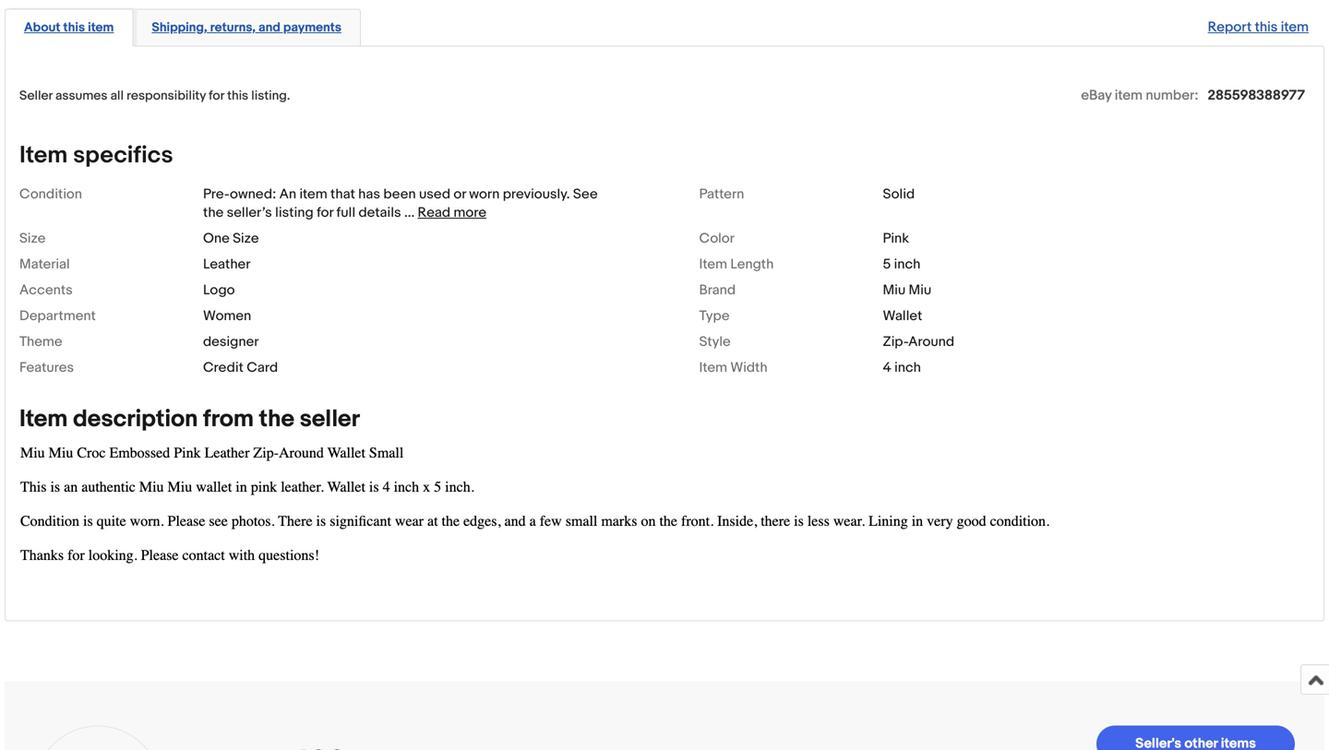 Task type: vqa. For each thing, say whether or not it's contained in the screenshot.
right 'the'
yes



Task type: describe. For each thing, give the bounding box(es) containing it.
color
[[700, 230, 735, 247]]

seller
[[300, 405, 360, 434]]

more
[[454, 204, 487, 221]]

or
[[454, 186, 466, 203]]

1 miu from the left
[[883, 282, 906, 299]]

this for about
[[63, 20, 85, 36]]

shipping,
[[152, 20, 207, 36]]

width
[[731, 360, 768, 376]]

that
[[331, 186, 355, 203]]

item right ebay
[[1115, 87, 1143, 104]]

around
[[909, 334, 955, 350]]

specifics
[[73, 141, 173, 170]]

length
[[731, 256, 774, 273]]

ebay
[[1082, 87, 1112, 104]]

listing.
[[251, 88, 290, 104]]

0 vertical spatial for
[[209, 88, 224, 104]]

pink
[[883, 230, 910, 247]]

from
[[203, 405, 254, 434]]

description
[[73, 405, 198, 434]]

one
[[203, 230, 230, 247]]

type
[[700, 308, 730, 325]]

see
[[573, 186, 598, 203]]

full
[[337, 204, 356, 221]]

used
[[419, 186, 451, 203]]

shipping, returns, and payments button
[[152, 19, 342, 36]]

1 horizontal spatial this
[[227, 88, 249, 104]]

item description from the seller
[[19, 405, 360, 434]]

item inside about this item button
[[88, 20, 114, 36]]

4 inch
[[883, 360, 922, 376]]

about this item button
[[24, 19, 114, 36]]

report
[[1209, 19, 1252, 36]]

been
[[384, 186, 416, 203]]

pre-
[[203, 186, 230, 203]]

and
[[259, 20, 281, 36]]

...
[[404, 204, 415, 221]]

seller's
[[227, 204, 272, 221]]

4
[[883, 360, 892, 376]]

pattern
[[700, 186, 745, 203]]

designer
[[203, 334, 259, 350]]

item specifics
[[19, 141, 173, 170]]

5 inch
[[883, 256, 921, 273]]

miu miu
[[883, 282, 932, 299]]

item length
[[700, 256, 774, 273]]

department
[[19, 308, 96, 325]]

responsibility
[[127, 88, 206, 104]]

the inside pre-owned: an item that has been used or worn previously. see the seller's listing for full details ...
[[203, 204, 224, 221]]

read more button
[[418, 204, 487, 221]]

about
[[24, 20, 60, 36]]

pre-owned: an item that has been used or worn previously. see the seller's listing for full details ...
[[203, 186, 598, 221]]

theme
[[19, 334, 62, 350]]

assumes
[[55, 88, 108, 104]]

item for item description from the seller
[[19, 405, 68, 434]]



Task type: locate. For each thing, give the bounding box(es) containing it.
for inside pre-owned: an item that has been used or worn previously. see the seller's listing for full details ...
[[317, 204, 334, 221]]

features
[[19, 360, 74, 376]]

0 horizontal spatial this
[[63, 20, 85, 36]]

inch right 5
[[895, 256, 921, 273]]

report this item
[[1209, 19, 1310, 36]]

1 horizontal spatial the
[[259, 405, 295, 434]]

leather
[[203, 256, 251, 273]]

this for report
[[1256, 19, 1278, 36]]

worn
[[469, 186, 500, 203]]

the down pre-
[[203, 204, 224, 221]]

2 miu from the left
[[909, 282, 932, 299]]

ebay item number: 285598388977
[[1082, 87, 1306, 104]]

item right an
[[300, 186, 328, 203]]

285598388977
[[1208, 87, 1306, 104]]

0 vertical spatial the
[[203, 204, 224, 221]]

0 horizontal spatial miu
[[883, 282, 906, 299]]

item up condition
[[19, 141, 68, 170]]

credit card
[[203, 360, 278, 376]]

item
[[19, 141, 68, 170], [700, 256, 728, 273], [700, 360, 728, 376], [19, 405, 68, 434]]

for
[[209, 88, 224, 104], [317, 204, 334, 221]]

payments
[[283, 20, 342, 36]]

miu
[[883, 282, 906, 299], [909, 282, 932, 299]]

read
[[418, 204, 451, 221]]

this left the listing.
[[227, 88, 249, 104]]

miu up the wallet at the right of the page
[[909, 282, 932, 299]]

card
[[247, 360, 278, 376]]

item down color
[[700, 256, 728, 273]]

1 vertical spatial for
[[317, 204, 334, 221]]

has
[[358, 186, 380, 203]]

seller assumes all responsibility for this listing.
[[19, 88, 290, 104]]

size
[[19, 230, 46, 247], [233, 230, 259, 247]]

zip-around
[[883, 334, 955, 350]]

this
[[1256, 19, 1278, 36], [63, 20, 85, 36], [227, 88, 249, 104]]

1 horizontal spatial size
[[233, 230, 259, 247]]

report this item link
[[1199, 10, 1319, 45]]

seller
[[19, 88, 53, 104]]

size down seller's
[[233, 230, 259, 247]]

inch right 4 at right
[[895, 360, 922, 376]]

one size
[[203, 230, 259, 247]]

5
[[883, 256, 891, 273]]

about this item
[[24, 20, 114, 36]]

credit
[[203, 360, 244, 376]]

condition
[[19, 186, 82, 203]]

item down features
[[19, 405, 68, 434]]

solid
[[883, 186, 915, 203]]

0 vertical spatial inch
[[895, 256, 921, 273]]

item right about
[[88, 20, 114, 36]]

previously.
[[503, 186, 570, 203]]

1 horizontal spatial miu
[[909, 282, 932, 299]]

material
[[19, 256, 70, 273]]

this right about
[[63, 20, 85, 36]]

wallet
[[883, 308, 923, 325]]

number:
[[1146, 87, 1199, 104]]

accents
[[19, 282, 73, 299]]

1 horizontal spatial for
[[317, 204, 334, 221]]

zip-
[[883, 334, 909, 350]]

all
[[110, 88, 124, 104]]

style
[[700, 334, 731, 350]]

tab list containing about this item
[[5, 5, 1325, 47]]

returns,
[[210, 20, 256, 36]]

2 horizontal spatial this
[[1256, 19, 1278, 36]]

item inside report this item link
[[1282, 19, 1310, 36]]

2 size from the left
[[233, 230, 259, 247]]

listing
[[275, 204, 314, 221]]

1 size from the left
[[19, 230, 46, 247]]

for right responsibility
[[209, 88, 224, 104]]

read more
[[418, 204, 487, 221]]

item right report at top
[[1282, 19, 1310, 36]]

1 vertical spatial inch
[[895, 360, 922, 376]]

inch
[[895, 256, 921, 273], [895, 360, 922, 376]]

item inside pre-owned: an item that has been used or worn previously. see the seller's listing for full details ...
[[300, 186, 328, 203]]

women
[[203, 308, 251, 325]]

item for item specifics
[[19, 141, 68, 170]]

item
[[1282, 19, 1310, 36], [88, 20, 114, 36], [1115, 87, 1143, 104], [300, 186, 328, 203]]

this right report at top
[[1256, 19, 1278, 36]]

the right from
[[259, 405, 295, 434]]

this inside report this item link
[[1256, 19, 1278, 36]]

size up material
[[19, 230, 46, 247]]

logo
[[203, 282, 235, 299]]

item down style
[[700, 360, 728, 376]]

item for item width
[[700, 360, 728, 376]]

owned:
[[230, 186, 276, 203]]

details
[[359, 204, 401, 221]]

0 horizontal spatial the
[[203, 204, 224, 221]]

0 horizontal spatial size
[[19, 230, 46, 247]]

this inside about this item button
[[63, 20, 85, 36]]

tab list
[[5, 5, 1325, 47]]

1 vertical spatial the
[[259, 405, 295, 434]]

inch for 4 inch
[[895, 360, 922, 376]]

an
[[279, 186, 297, 203]]

brand
[[700, 282, 736, 299]]

item for item length
[[700, 256, 728, 273]]

for left full
[[317, 204, 334, 221]]

shipping, returns, and payments
[[152, 20, 342, 36]]

miu down 5
[[883, 282, 906, 299]]

the
[[203, 204, 224, 221], [259, 405, 295, 434]]

item width
[[700, 360, 768, 376]]

inch for 5 inch
[[895, 256, 921, 273]]

0 horizontal spatial for
[[209, 88, 224, 104]]



